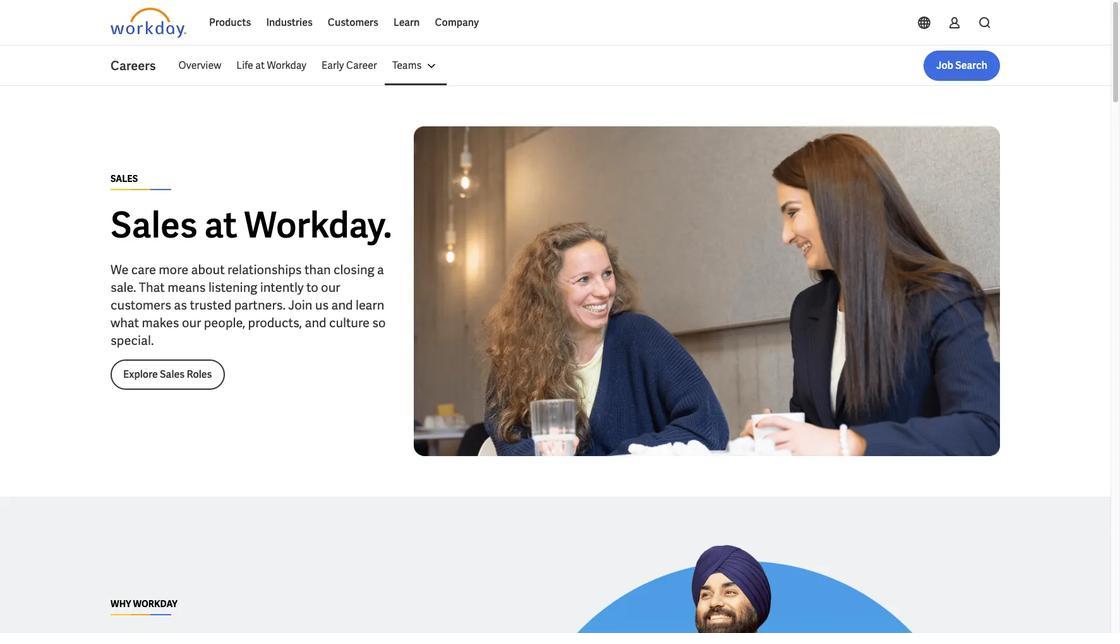 Task type: vqa. For each thing, say whether or not it's contained in the screenshot.
overview link on the top left of the page
yes



Task type: locate. For each thing, give the bounding box(es) containing it.
means
[[168, 280, 206, 296]]

and
[[332, 297, 353, 314], [305, 315, 327, 331]]

company
[[435, 16, 479, 29]]

our
[[321, 280, 340, 296], [182, 315, 201, 331]]

at right life
[[256, 59, 265, 72]]

menu
[[171, 51, 447, 81]]

why workday image of sales image
[[490, 538, 1001, 633]]

sales
[[111, 202, 198, 249], [160, 368, 185, 381]]

sales left roles
[[160, 368, 185, 381]]

intently
[[260, 280, 304, 296]]

industries button
[[259, 8, 320, 38]]

early career link
[[314, 51, 385, 81]]

and down us
[[305, 315, 327, 331]]

as
[[174, 297, 187, 314]]

1 horizontal spatial our
[[321, 280, 340, 296]]

listening
[[209, 280, 258, 296]]

learn button
[[386, 8, 428, 38]]

1 vertical spatial at
[[204, 202, 237, 249]]

teams button
[[385, 51, 447, 81]]

join
[[288, 297, 313, 314]]

1 vertical spatial sales
[[160, 368, 185, 381]]

workday
[[267, 59, 307, 72]]

at
[[256, 59, 265, 72], [204, 202, 237, 249]]

sales up care
[[111, 202, 198, 249]]

explore
[[123, 368, 158, 381]]

teams
[[392, 59, 422, 72]]

1 vertical spatial our
[[182, 315, 201, 331]]

0 horizontal spatial and
[[305, 315, 327, 331]]

learn
[[394, 16, 420, 29]]

our down the as
[[182, 315, 201, 331]]

workday.
[[244, 202, 392, 249]]

at for workday.
[[204, 202, 237, 249]]

0 vertical spatial sales
[[111, 202, 198, 249]]

industries
[[266, 16, 313, 29]]

1 horizontal spatial and
[[332, 297, 353, 314]]

learn
[[356, 297, 385, 314]]

job search
[[937, 59, 988, 72]]

life at workday link
[[229, 51, 314, 81]]

special.
[[111, 333, 154, 349]]

why
[[111, 599, 131, 610]]

explore sales roles
[[123, 368, 212, 381]]

sale.
[[111, 280, 136, 296]]

0 horizontal spatial our
[[182, 315, 201, 331]]

0 horizontal spatial at
[[204, 202, 237, 249]]

overview
[[179, 59, 221, 72]]

makes
[[142, 315, 179, 331]]

search
[[956, 59, 988, 72]]

early career
[[322, 59, 377, 72]]

at up about
[[204, 202, 237, 249]]

0 vertical spatial at
[[256, 59, 265, 72]]

job
[[937, 59, 954, 72]]

and up 'culture'
[[332, 297, 353, 314]]

that
[[139, 280, 165, 296]]

our right to
[[321, 280, 340, 296]]

care
[[131, 262, 156, 278]]

life
[[237, 59, 253, 72]]

list
[[171, 51, 1001, 81]]

menu containing overview
[[171, 51, 447, 81]]

trusted
[[190, 297, 232, 314]]

1 horizontal spatial at
[[256, 59, 265, 72]]

more
[[159, 262, 188, 278]]

0 vertical spatial our
[[321, 280, 340, 296]]



Task type: describe. For each thing, give the bounding box(es) containing it.
roles
[[187, 368, 212, 381]]

people,
[[204, 315, 245, 331]]

career
[[346, 59, 377, 72]]

relationships
[[228, 262, 302, 278]]

overview link
[[171, 51, 229, 81]]

list containing overview
[[171, 51, 1001, 81]]

workday
[[133, 599, 178, 610]]

customers
[[328, 16, 379, 29]]

careers link
[[111, 57, 171, 75]]

life at workday
[[237, 59, 307, 72]]

image of sales team image
[[414, 126, 1001, 457]]

a
[[377, 262, 384, 278]]

careers
[[111, 58, 156, 74]]

products
[[209, 16, 251, 29]]

job search link
[[924, 51, 1001, 81]]

about
[[191, 262, 225, 278]]

go to the homepage image
[[111, 8, 186, 38]]

sales
[[111, 173, 138, 185]]

products button
[[202, 8, 259, 38]]

customers
[[111, 297, 171, 314]]

why workday
[[111, 599, 178, 610]]

culture
[[329, 315, 370, 331]]

products,
[[248, 315, 302, 331]]

company button
[[428, 8, 487, 38]]

closing
[[334, 262, 375, 278]]

we care more about relationships than closing a sale. that means listening intently to our customers as trusted partners. join us and learn what makes our people, products, and culture so special.
[[111, 262, 386, 349]]

0 vertical spatial and
[[332, 297, 353, 314]]

we
[[111, 262, 129, 278]]

partners.
[[234, 297, 286, 314]]

what
[[111, 315, 139, 331]]

explore sales roles link
[[111, 360, 225, 390]]

1 vertical spatial and
[[305, 315, 327, 331]]

than
[[305, 262, 331, 278]]

early
[[322, 59, 344, 72]]

us
[[315, 297, 329, 314]]

customers button
[[320, 8, 386, 38]]

at for workday
[[256, 59, 265, 72]]

so
[[372, 315, 386, 331]]

to
[[307, 280, 318, 296]]

sales at workday.
[[111, 202, 392, 249]]



